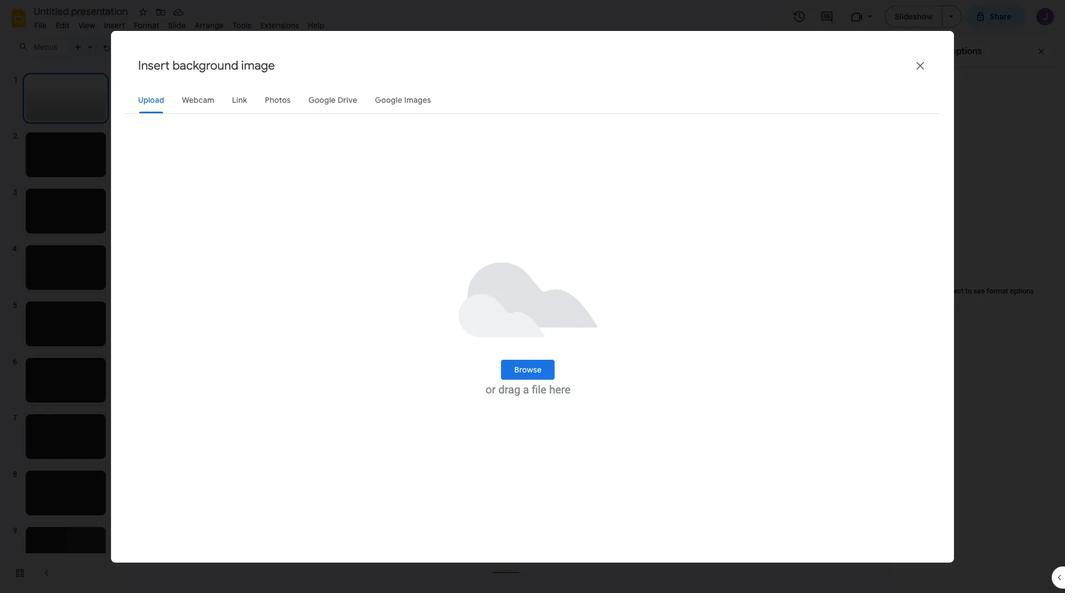 Task type: vqa. For each thing, say whether or not it's contained in the screenshot.
Format options "application"
yes



Task type: locate. For each thing, give the bounding box(es) containing it.
0 horizontal spatial to
[[487, 304, 494, 314]]

select
[[914, 287, 933, 295]]

1 horizontal spatial to
[[966, 287, 973, 295]]

to inside format options section
[[966, 287, 973, 295]]

format options application
[[0, 0, 1066, 593]]

format options section
[[891, 36, 1057, 584]]

to inside button
[[487, 304, 494, 314]]

1 vertical spatial options
[[1011, 287, 1035, 295]]

0 vertical spatial to
[[966, 287, 973, 295]]

menu bar inside menu bar banner
[[30, 14, 329, 33]]

options
[[952, 46, 983, 57], [1011, 287, 1035, 295]]

menu bar
[[30, 14, 329, 33]]

main toolbar
[[69, 39, 540, 55]]

to left see
[[966, 287, 973, 295]]

add to theme button
[[456, 299, 534, 319]]

navigation
[[0, 62, 122, 593]]

navigation inside format options application
[[0, 62, 122, 593]]

to right "add"
[[487, 304, 494, 314]]

1 vertical spatial to
[[487, 304, 494, 314]]

0 vertical spatial options
[[952, 46, 983, 57]]

Menus field
[[14, 39, 69, 55]]

1 horizontal spatial options
[[1011, 287, 1035, 295]]

Rename text field
[[30, 4, 134, 18]]

to
[[966, 287, 973, 295], [487, 304, 494, 314]]

add to theme
[[470, 304, 521, 314]]

background dialog
[[402, 162, 602, 333]]



Task type: describe. For each thing, give the bounding box(es) containing it.
object
[[945, 287, 964, 295]]

share. private to only me. image
[[976, 11, 986, 21]]

Star checkbox
[[135, 4, 151, 20]]

an
[[935, 287, 943, 295]]

format
[[920, 46, 950, 57]]

see
[[974, 287, 986, 295]]

theme
[[497, 304, 521, 314]]

format options
[[920, 46, 983, 57]]

menu bar banner
[[0, 0, 1066, 593]]

0 horizontal spatial options
[[952, 46, 983, 57]]

select an object to see format options
[[914, 287, 1035, 295]]

format
[[987, 287, 1009, 295]]

add
[[470, 304, 485, 314]]

select an object to see format options element
[[908, 287, 1041, 295]]



